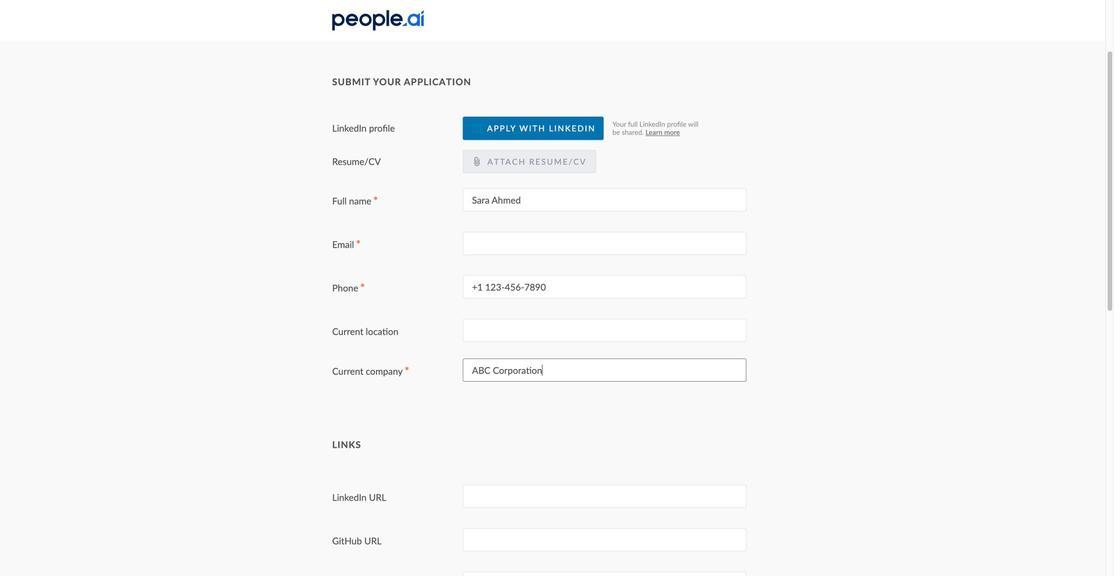 Task type: locate. For each thing, give the bounding box(es) containing it.
None email field
[[463, 232, 746, 255]]

None text field
[[463, 319, 746, 342]]

None text field
[[463, 188, 746, 212], [463, 275, 746, 299], [463, 359, 746, 382], [463, 485, 746, 508], [463, 528, 746, 552], [463, 572, 746, 576], [463, 188, 746, 212], [463, 275, 746, 299], [463, 359, 746, 382], [463, 485, 746, 508], [463, 528, 746, 552], [463, 572, 746, 576]]



Task type: describe. For each thing, give the bounding box(es) containing it.
paperclip image
[[472, 157, 481, 166]]

people.ai logo image
[[332, 10, 424, 30]]



Task type: vqa. For each thing, say whether or not it's contained in the screenshot.
email field on the top of the page
yes



